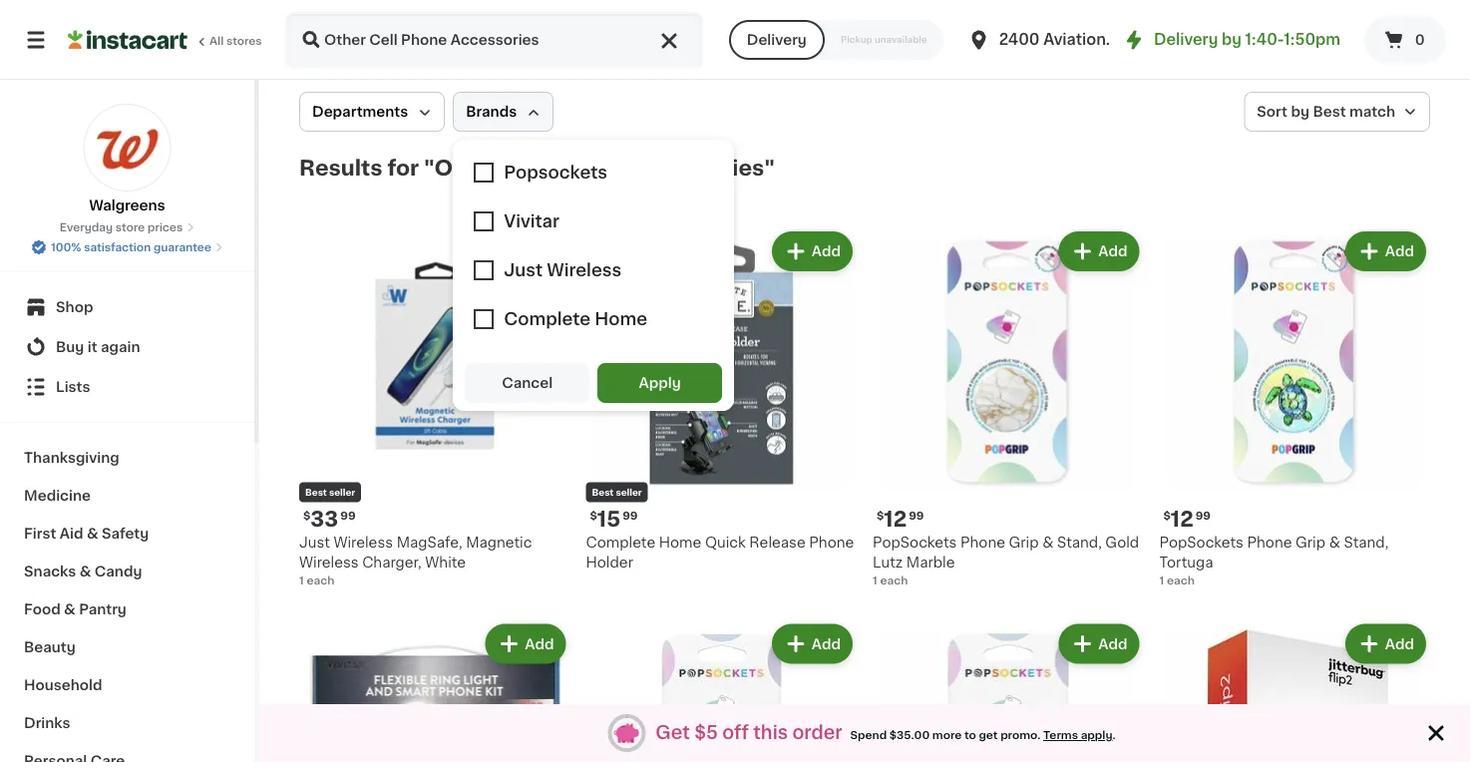 Task type: vqa. For each thing, say whether or not it's contained in the screenshot.
Delivery by 1:40-1:50pm
yes



Task type: locate. For each thing, give the bounding box(es) containing it.
0 horizontal spatial popsockets
[[873, 535, 957, 549]]

1 grip from the left
[[1009, 535, 1039, 549]]

for
[[388, 157, 419, 178]]

2 best seller from the left
[[592, 488, 642, 497]]

1 horizontal spatial by
[[1292, 105, 1310, 119]]

99 up tortuga
[[1196, 510, 1211, 521]]

aviation
[[1044, 32, 1107, 47]]

99 right 15
[[623, 510, 638, 521]]

best seller up $ 15 99
[[592, 488, 642, 497]]

1 horizontal spatial delivery
[[1155, 32, 1219, 47]]

1 down lutz
[[873, 575, 878, 586]]

by right sort
[[1292, 105, 1310, 119]]

more
[[933, 730, 962, 741]]

99 inside $ 15 99
[[623, 510, 638, 521]]

2 grip from the left
[[1296, 535, 1326, 549]]

2 horizontal spatial best
[[1314, 105, 1347, 119]]

99 inside $ 33 99
[[341, 510, 356, 521]]

.
[[1113, 730, 1116, 741]]

2 horizontal spatial each
[[1167, 575, 1195, 586]]

2 horizontal spatial 1
[[1160, 575, 1165, 586]]

seller up $ 33 99
[[329, 488, 355, 497]]

& inside popsockets phone grip & stand, gold lutz marble 1 each
[[1043, 535, 1054, 549]]

99
[[341, 510, 356, 521], [623, 510, 638, 521], [909, 510, 925, 521], [1196, 510, 1211, 521]]

0
[[1416, 33, 1426, 47]]

99 right 33
[[341, 510, 356, 521]]

1 12 from the left
[[884, 509, 907, 530]]

2 99 from the left
[[623, 510, 638, 521]]

guarantee
[[154, 242, 211, 253]]

by for sort
[[1292, 105, 1310, 119]]

2 1 from the left
[[873, 575, 878, 586]]

2 stand, from the left
[[1345, 535, 1389, 549]]

add button
[[774, 234, 851, 269], [1061, 234, 1138, 269], [1348, 234, 1425, 269], [487, 626, 564, 662], [774, 626, 851, 662], [1061, 626, 1138, 662], [1348, 626, 1425, 662]]

3 each from the left
[[1167, 575, 1195, 586]]

apply button
[[598, 363, 723, 403]]

0 horizontal spatial stand,
[[1058, 535, 1102, 549]]

1 $ from the left
[[303, 510, 311, 521]]

first aid & safety
[[24, 527, 149, 541]]

1 horizontal spatial 12
[[1171, 509, 1194, 530]]

buy it again link
[[12, 327, 242, 367]]

$ 12 99 up lutz
[[877, 509, 925, 530]]

satisfaction
[[84, 242, 151, 253]]

1 horizontal spatial best
[[592, 488, 614, 497]]

1 down tortuga
[[1160, 575, 1165, 586]]

food & pantry link
[[12, 591, 242, 629]]

$ for popsockets phone grip & stand, tortuga
[[1164, 510, 1171, 521]]

3 99 from the left
[[909, 510, 925, 521]]

$ up tortuga
[[1164, 510, 1171, 521]]

popsockets inside popsockets phone grip & stand, tortuga 1 each
[[1160, 535, 1244, 549]]

holder
[[586, 555, 634, 569]]

apply
[[1081, 730, 1113, 741]]

1 popsockets from the left
[[873, 535, 957, 549]]

each inside popsockets phone grip & stand, tortuga 1 each
[[1167, 575, 1195, 586]]

popsockets up tortuga
[[1160, 535, 1244, 549]]

2 $ 12 99 from the left
[[1164, 509, 1211, 530]]

0 horizontal spatial best seller
[[305, 488, 355, 497]]

$ inside $ 15 99
[[590, 510, 598, 521]]

Best match Sort by field
[[1245, 92, 1431, 132]]

all
[[210, 35, 224, 46]]

4 99 from the left
[[1196, 510, 1211, 521]]

stores
[[226, 35, 262, 46]]

0 horizontal spatial best
[[305, 488, 327, 497]]

release
[[750, 535, 806, 549]]

grip for gold
[[1009, 535, 1039, 549]]

drinks link
[[12, 705, 242, 742]]

each
[[307, 575, 335, 586], [881, 575, 908, 586], [1167, 575, 1195, 586]]

product group containing 15
[[586, 228, 857, 572]]

buy
[[56, 340, 84, 354]]

$35.00
[[890, 730, 930, 741]]

cell
[[504, 157, 548, 178]]

1 99 from the left
[[341, 510, 356, 521]]

popsockets
[[873, 535, 957, 549], [1160, 535, 1244, 549]]

stand,
[[1058, 535, 1102, 549], [1345, 535, 1389, 549]]

1 horizontal spatial seller
[[616, 488, 642, 497]]

0 button
[[1365, 16, 1447, 64]]

by left 1:40-
[[1222, 32, 1242, 47]]

2 popsockets from the left
[[1160, 535, 1244, 549]]

2 $ from the left
[[590, 510, 598, 521]]

4 $ from the left
[[1164, 510, 1171, 521]]

grip
[[1009, 535, 1039, 549], [1296, 535, 1326, 549]]

best inside best match sort by field
[[1314, 105, 1347, 119]]

popsockets up marble
[[873, 535, 957, 549]]

stand, inside popsockets phone grip & stand, gold lutz marble 1 each
[[1058, 535, 1102, 549]]

0 horizontal spatial seller
[[329, 488, 355, 497]]

99 for popsockets phone grip & stand, tortuga
[[1196, 510, 1211, 521]]

$ 12 99 for popsockets phone grip & stand, tortuga
[[1164, 509, 1211, 530]]

&
[[87, 527, 98, 541], [1043, 535, 1054, 549], [1330, 535, 1341, 549], [80, 565, 91, 579], [64, 603, 76, 617]]

& inside popsockets phone grip & stand, tortuga 1 each
[[1330, 535, 1341, 549]]

thanksgiving link
[[12, 439, 242, 477]]

pantry
[[79, 603, 127, 617]]

12 up lutz
[[884, 509, 907, 530]]

$ inside $ 33 99
[[303, 510, 311, 521]]

close image
[[1425, 721, 1449, 745]]

snacks & candy
[[24, 565, 142, 579]]

best up 15
[[592, 488, 614, 497]]

brands
[[466, 105, 517, 119]]

wireless up charger,
[[334, 535, 393, 549]]

100%
[[51, 242, 81, 253]]

0 horizontal spatial $ 12 99
[[877, 509, 925, 530]]

1:40-
[[1246, 32, 1285, 47]]

1 best seller from the left
[[305, 488, 355, 497]]

stand, inside popsockets phone grip & stand, tortuga 1 each
[[1345, 535, 1389, 549]]

1 horizontal spatial stand,
[[1345, 535, 1389, 549]]

white
[[425, 555, 466, 569]]

phone
[[553, 157, 624, 178], [810, 535, 855, 549], [961, 535, 1006, 549], [1248, 535, 1293, 549]]

$ up just
[[303, 510, 311, 521]]

get
[[656, 724, 690, 742]]

99 for complete home quick release phone holder
[[623, 510, 638, 521]]

wireless down just
[[299, 555, 359, 569]]

1 horizontal spatial grip
[[1296, 535, 1326, 549]]

best up 33
[[305, 488, 327, 497]]

12 up tortuga
[[1171, 509, 1194, 530]]

phone inside popsockets phone grip & stand, tortuga 1 each
[[1248, 535, 1293, 549]]

each down lutz
[[881, 575, 908, 586]]

home
[[659, 535, 702, 549]]

everyday store prices link
[[60, 220, 195, 236]]

$ for popsockets phone grip & stand, gold lutz marble
[[877, 510, 884, 521]]

get $5 off this order spend $35.00 more to get promo. terms apply .
[[656, 724, 1116, 742]]

first
[[24, 527, 56, 541]]

$ 12 99 up tortuga
[[1164, 509, 1211, 530]]

seller up $ 15 99
[[616, 488, 642, 497]]

$
[[303, 510, 311, 521], [590, 510, 598, 521], [877, 510, 884, 521], [1164, 510, 1171, 521]]

popsockets phone grip & stand, tortuga 1 each
[[1160, 535, 1389, 586]]

1 $ 12 99 from the left
[[877, 509, 925, 530]]

$ up complete
[[590, 510, 598, 521]]

best for 15
[[592, 488, 614, 497]]

best
[[1314, 105, 1347, 119], [305, 488, 327, 497], [592, 488, 614, 497]]

each inside "just wireless magsafe, magnetic wireless charger, white 1 each"
[[307, 575, 335, 586]]

0 horizontal spatial grip
[[1009, 535, 1039, 549]]

product group
[[299, 228, 570, 588], [586, 228, 857, 572], [873, 228, 1144, 588], [1160, 228, 1431, 588], [299, 620, 570, 762], [586, 620, 857, 762], [873, 620, 1144, 762], [1160, 620, 1431, 762]]

1 inside popsockets phone grip & stand, gold lutz marble 1 each
[[873, 575, 878, 586]]

0 vertical spatial by
[[1222, 32, 1242, 47]]

1 inside popsockets phone grip & stand, tortuga 1 each
[[1160, 575, 1165, 586]]

1 horizontal spatial each
[[881, 575, 908, 586]]

0 vertical spatial wireless
[[334, 535, 393, 549]]

walgreens logo image
[[83, 104, 171, 192]]

delivery
[[1155, 32, 1219, 47], [747, 33, 807, 47]]

grip inside popsockets phone grip & stand, tortuga 1 each
[[1296, 535, 1326, 549]]

best seller
[[305, 488, 355, 497], [592, 488, 642, 497]]

seller
[[329, 488, 355, 497], [616, 488, 642, 497]]

delivery inside "link"
[[1155, 32, 1219, 47]]

prices
[[148, 222, 183, 233]]

1 down just
[[299, 575, 304, 586]]

best left match
[[1314, 105, 1347, 119]]

$ 33 99
[[303, 509, 356, 530]]

each down just
[[307, 575, 335, 586]]

1 vertical spatial by
[[1292, 105, 1310, 119]]

seller for 33
[[329, 488, 355, 497]]

1 horizontal spatial popsockets
[[1160, 535, 1244, 549]]

3 1 from the left
[[1160, 575, 1165, 586]]

99 for popsockets phone grip & stand, gold lutz marble
[[909, 510, 925, 521]]

1:50pm
[[1285, 32, 1341, 47]]

grip inside popsockets phone grip & stand, gold lutz marble 1 each
[[1009, 535, 1039, 549]]

2 12 from the left
[[1171, 509, 1194, 530]]

1 horizontal spatial $ 12 99
[[1164, 509, 1211, 530]]

lutz
[[873, 555, 903, 569]]

0 horizontal spatial 1
[[299, 575, 304, 586]]

best seller up $ 33 99
[[305, 488, 355, 497]]

by inside "link"
[[1222, 32, 1242, 47]]

1 vertical spatial wireless
[[299, 555, 359, 569]]

magnetic
[[466, 535, 532, 549]]

0 horizontal spatial each
[[307, 575, 335, 586]]

$ up lutz
[[877, 510, 884, 521]]

delivery inside button
[[747, 33, 807, 47]]

get $5 off this order status
[[648, 723, 1124, 743]]

1 seller from the left
[[329, 488, 355, 497]]

by inside field
[[1292, 105, 1310, 119]]

each down tortuga
[[1167, 575, 1195, 586]]

99 up marble
[[909, 510, 925, 521]]

0 horizontal spatial delivery
[[747, 33, 807, 47]]

1 horizontal spatial best seller
[[592, 488, 642, 497]]

grip for tortuga
[[1296, 535, 1326, 549]]

1 stand, from the left
[[1058, 535, 1102, 549]]

sort by best match
[[1258, 105, 1396, 119]]

1
[[299, 575, 304, 586], [873, 575, 878, 586], [1160, 575, 1165, 586]]

None search field
[[285, 12, 703, 68]]

0 horizontal spatial by
[[1222, 32, 1242, 47]]

1 each from the left
[[307, 575, 335, 586]]

0 horizontal spatial 12
[[884, 509, 907, 530]]

1 1 from the left
[[299, 575, 304, 586]]

2 seller from the left
[[616, 488, 642, 497]]

results
[[299, 157, 383, 178]]

popsockets inside popsockets phone grip & stand, gold lutz marble 1 each
[[873, 535, 957, 549]]

delivery by 1:40-1:50pm
[[1155, 32, 1341, 47]]

99 for just wireless magsafe, magnetic wireless charger, white
[[341, 510, 356, 521]]

2 each from the left
[[881, 575, 908, 586]]

1 horizontal spatial 1
[[873, 575, 878, 586]]

3 $ from the left
[[877, 510, 884, 521]]



Task type: describe. For each thing, give the bounding box(es) containing it.
$ for complete home quick release phone holder
[[590, 510, 598, 521]]

instacart logo image
[[68, 28, 188, 52]]

lists link
[[12, 367, 242, 407]]

$ for just wireless magsafe, magnetic wireless charger, white
[[303, 510, 311, 521]]

phone inside popsockets phone grip & stand, gold lutz marble 1 each
[[961, 535, 1006, 549]]

all stores
[[210, 35, 262, 46]]

33
[[311, 509, 339, 530]]

thanksgiving
[[24, 451, 120, 465]]

household link
[[12, 667, 242, 705]]

food & pantry
[[24, 603, 127, 617]]

$ 12 99 for popsockets phone grip & stand, gold lutz marble
[[877, 509, 925, 530]]

popsockets for each
[[1160, 535, 1244, 549]]

& inside snacks & candy link
[[80, 565, 91, 579]]

seller for 15
[[616, 488, 642, 497]]

"other
[[424, 157, 499, 178]]

order
[[793, 724, 843, 742]]

shop link
[[12, 287, 242, 327]]

100% satisfaction guarantee
[[51, 242, 211, 253]]

first aid & safety link
[[12, 515, 242, 553]]

food
[[24, 603, 61, 617]]

just
[[299, 535, 330, 549]]

everyday
[[60, 222, 113, 233]]

get
[[979, 730, 998, 741]]

departments
[[312, 105, 408, 119]]

everyday store prices
[[60, 222, 183, 233]]

complete home quick release phone holder
[[586, 535, 855, 569]]

lists
[[56, 380, 90, 394]]

terms apply button
[[1044, 727, 1113, 743]]

complete
[[586, 535, 656, 549]]

apply
[[639, 376, 681, 390]]

again
[[101, 340, 140, 354]]

beauty link
[[12, 629, 242, 667]]

each inside popsockets phone grip & stand, gold lutz marble 1 each
[[881, 575, 908, 586]]

dr
[[1110, 32, 1129, 47]]

match
[[1350, 105, 1396, 119]]

& inside first aid & safety link
[[87, 527, 98, 541]]

spend
[[851, 730, 887, 741]]

100% satisfaction guarantee button
[[31, 236, 223, 255]]

& inside food & pantry link
[[64, 603, 76, 617]]

walgreens
[[89, 199, 165, 213]]

delivery for delivery by 1:40-1:50pm
[[1155, 32, 1219, 47]]

walgreens link
[[83, 104, 171, 216]]

buy it again
[[56, 340, 140, 354]]

best seller for 15
[[592, 488, 642, 497]]

popsockets for marble
[[873, 535, 957, 549]]

promo.
[[1001, 730, 1041, 741]]

cancel
[[502, 376, 553, 390]]

tortuga
[[1160, 555, 1214, 569]]

medicine
[[24, 489, 91, 503]]

household
[[24, 679, 102, 693]]

terms
[[1044, 730, 1079, 741]]

brands button
[[453, 92, 554, 132]]

delivery by 1:40-1:50pm link
[[1123, 28, 1341, 52]]

delivery for delivery
[[747, 33, 807, 47]]

$5
[[695, 724, 718, 742]]

cancel button
[[465, 363, 590, 403]]

off
[[723, 724, 749, 742]]

stand, for popsockets phone grip & stand, gold lutz marble
[[1058, 535, 1102, 549]]

marble
[[907, 555, 956, 569]]

12 for popsockets phone grip & stand, gold lutz marble
[[884, 509, 907, 530]]

charger,
[[362, 555, 422, 569]]

best for 33
[[305, 488, 327, 497]]

it
[[88, 340, 97, 354]]

phone inside complete home quick release phone holder
[[810, 535, 855, 549]]

beauty
[[24, 641, 76, 655]]

store
[[116, 222, 145, 233]]

quick
[[705, 535, 746, 549]]

stand, for popsockets phone grip & stand, tortuga
[[1345, 535, 1389, 549]]

candy
[[95, 565, 142, 579]]

drinks
[[24, 716, 70, 730]]

accessories"
[[628, 157, 775, 178]]

2400
[[1000, 32, 1040, 47]]

snacks
[[24, 565, 76, 579]]

shop
[[56, 300, 93, 314]]

all stores link
[[68, 12, 263, 68]]

best seller for 33
[[305, 488, 355, 497]]

sort
[[1258, 105, 1288, 119]]

service type group
[[729, 20, 944, 60]]

aid
[[60, 527, 83, 541]]

by for delivery
[[1222, 32, 1242, 47]]

to
[[965, 730, 977, 741]]

magsafe,
[[397, 535, 463, 549]]

2400 aviation dr button
[[968, 12, 1129, 68]]

this
[[754, 724, 788, 742]]

departments button
[[299, 92, 445, 132]]

15
[[598, 509, 621, 530]]

medicine link
[[12, 477, 242, 515]]

popsockets phone grip & stand, gold lutz marble 1 each
[[873, 535, 1140, 586]]

snacks & candy link
[[12, 553, 242, 591]]

$ 15 99
[[590, 509, 638, 530]]

Search field
[[287, 14, 701, 66]]

gold
[[1106, 535, 1140, 549]]

add inside button
[[812, 244, 841, 258]]

product group containing 33
[[299, 228, 570, 588]]

add button inside 'product' group
[[774, 234, 851, 269]]

2400 aviation dr
[[1000, 32, 1129, 47]]

12 for popsockets phone grip & stand, tortuga
[[1171, 509, 1194, 530]]

1 inside "just wireless magsafe, magnetic wireless charger, white 1 each"
[[299, 575, 304, 586]]

safety
[[102, 527, 149, 541]]

just wireless magsafe, magnetic wireless charger, white 1 each
[[299, 535, 532, 586]]

delivery button
[[729, 20, 825, 60]]



